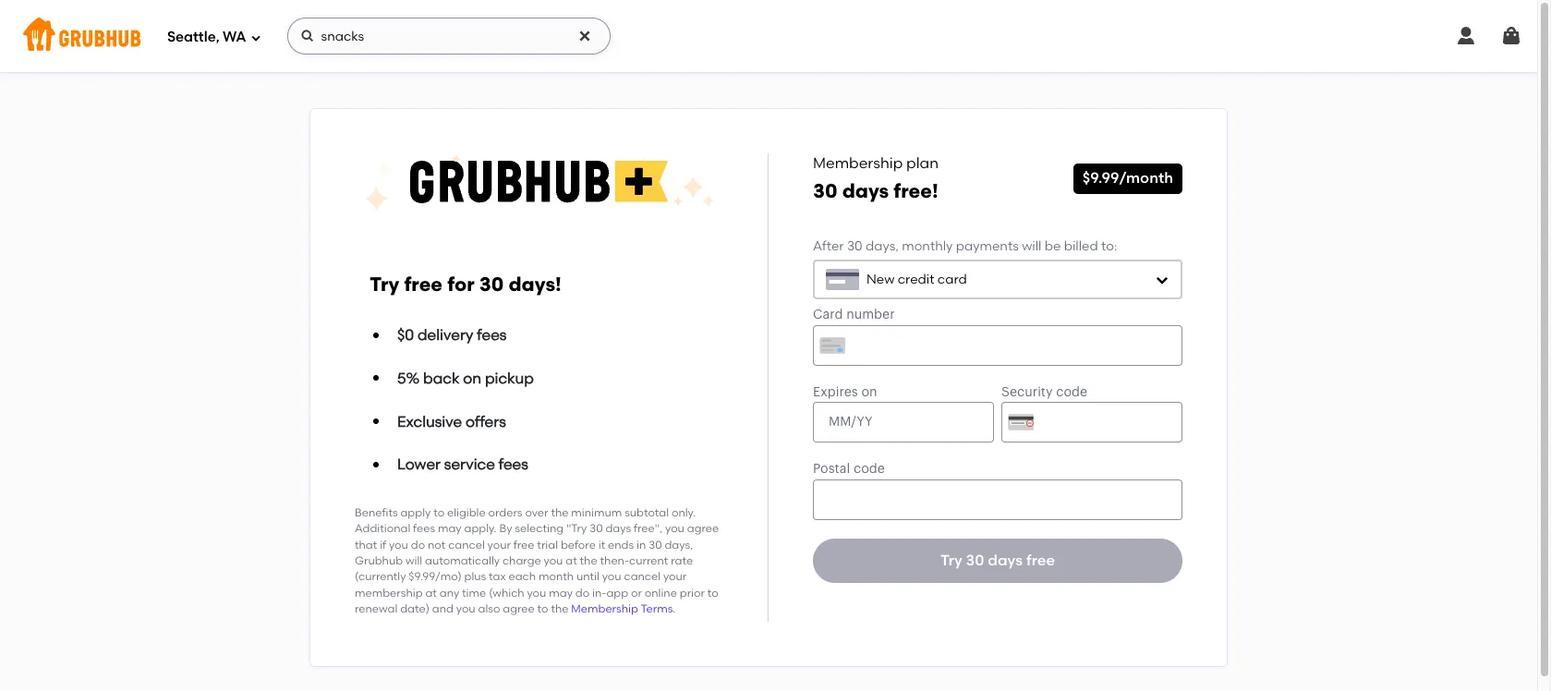 Task type: vqa. For each thing, say whether or not it's contained in the screenshot.
ORDERS
yes



Task type: locate. For each thing, give the bounding box(es) containing it.
your down by on the bottom left of page
[[488, 538, 511, 551]]

1 horizontal spatial free
[[514, 538, 535, 551]]

0 horizontal spatial days,
[[665, 538, 693, 551]]

2 horizontal spatial free
[[1027, 552, 1056, 570]]

30 inside 'membership plan 30 days free!'
[[813, 179, 838, 202]]

0 horizontal spatial at
[[426, 587, 437, 600]]

days, up rate
[[665, 538, 693, 551]]

membership
[[813, 155, 903, 172], [572, 603, 639, 616]]

agree
[[687, 522, 719, 535], [503, 603, 535, 616]]

additional
[[355, 522, 411, 535]]

membership terms .
[[572, 603, 676, 616]]

cancel
[[448, 538, 485, 551], [624, 571, 661, 584]]

1 vertical spatial cancel
[[624, 571, 661, 584]]

after 30 days, monthly payments will be billed to:
[[813, 238, 1118, 254]]

do left in-
[[576, 587, 590, 600]]

plan
[[907, 155, 939, 172]]

1 vertical spatial membership
[[572, 603, 639, 616]]

0 horizontal spatial days
[[606, 522, 631, 535]]

at
[[566, 555, 577, 567], [426, 587, 437, 600]]

1 horizontal spatial at
[[566, 555, 577, 567]]

ends
[[608, 538, 634, 551]]

0 horizontal spatial membership
[[572, 603, 639, 616]]

0 vertical spatial your
[[488, 538, 511, 551]]

trial
[[537, 538, 558, 551]]

1 vertical spatial try
[[941, 552, 963, 570]]

"try
[[566, 522, 587, 535]]

to down month
[[538, 603, 549, 616]]

at down before
[[566, 555, 577, 567]]

0 vertical spatial free
[[404, 273, 443, 296]]

membership down in-
[[572, 603, 639, 616]]

try 30 days free button
[[813, 539, 1183, 583]]

1 horizontal spatial to
[[538, 603, 549, 616]]

do left not
[[411, 538, 425, 551]]

0 vertical spatial try
[[370, 273, 400, 296]]

back
[[423, 370, 460, 387]]

1 vertical spatial free
[[514, 538, 535, 551]]

you right if
[[389, 538, 408, 551]]

delivery
[[418, 327, 474, 344]]

to
[[434, 506, 445, 519], [708, 587, 719, 600], [538, 603, 549, 616]]

0 vertical spatial to
[[434, 506, 445, 519]]

2 vertical spatial the
[[551, 603, 569, 616]]

free
[[404, 273, 443, 296], [514, 538, 535, 551], [1027, 552, 1056, 570]]

0 horizontal spatial cancel
[[448, 538, 485, 551]]

2 vertical spatial free
[[1027, 552, 1056, 570]]

Search for food, convenience, alcohol... search field
[[287, 18, 611, 55]]

exclusive
[[397, 413, 462, 430]]

after
[[813, 238, 844, 254]]

to right apply
[[434, 506, 445, 519]]

0 vertical spatial membership
[[813, 155, 903, 172]]

will inside benefits apply to eligible orders over the minimum subtotal only. additional fees may apply. by selecting "try 30 days free", you agree that if you do not cancel your free trial before it ends in 30 days, grubhub will automatically charge you at the then-current rate (currently $9.99/mo) plus tax each month until you cancel your membership at any time (which you may do in-app or online prior to renewal date) and you also agree to the
[[406, 555, 423, 567]]

1 horizontal spatial days,
[[866, 238, 899, 254]]

your down rate
[[664, 571, 687, 584]]

not
[[428, 538, 446, 551]]

30 inside button
[[966, 552, 985, 570]]

0 vertical spatial may
[[438, 522, 462, 535]]

1 vertical spatial agree
[[503, 603, 535, 616]]

days inside 'membership plan 30 days free!'
[[843, 179, 889, 202]]

monthly
[[902, 238, 953, 254]]

seattle,
[[167, 28, 220, 45]]

it
[[599, 538, 606, 551]]

may up not
[[438, 522, 462, 535]]

or
[[631, 587, 642, 600]]

over
[[525, 506, 549, 519]]

exclusive offers
[[397, 413, 506, 430]]

agree down "only."
[[687, 522, 719, 535]]

0 horizontal spatial may
[[438, 522, 462, 535]]

may
[[438, 522, 462, 535], [549, 587, 573, 600]]

for
[[447, 273, 475, 296]]

0 horizontal spatial will
[[406, 555, 423, 567]]

svg image
[[1456, 25, 1478, 47], [1501, 25, 1523, 47], [577, 29, 592, 43], [1155, 272, 1170, 287]]

the right the over
[[551, 506, 569, 519]]

1 horizontal spatial will
[[1022, 238, 1042, 254]]

(currently
[[355, 571, 406, 584]]

membership inside 'membership plan 30 days free!'
[[813, 155, 903, 172]]

fees inside benefits apply to eligible orders over the minimum subtotal only. additional fees may apply. by selecting "try 30 days free", you agree that if you do not cancel your free trial before it ends in 30 days, grubhub will automatically charge you at the then-current rate (currently $9.99/mo) plus tax each month until you cancel your membership at any time (which you may do in-app or online prior to renewal date) and you also agree to the
[[413, 522, 435, 535]]

0 vertical spatial the
[[551, 506, 569, 519]]

1 horizontal spatial may
[[549, 587, 573, 600]]

1 vertical spatial days,
[[665, 538, 693, 551]]

0 horizontal spatial svg image
[[250, 32, 261, 43]]

to right prior
[[708, 587, 719, 600]]

membership up "free!"
[[813, 155, 903, 172]]

app
[[607, 587, 629, 600]]

the up until
[[580, 555, 598, 567]]

payments
[[956, 238, 1019, 254]]

0 vertical spatial fees
[[477, 327, 507, 344]]

apply
[[401, 506, 431, 519]]

try
[[370, 273, 400, 296], [941, 552, 963, 570]]

fees down apply
[[413, 522, 435, 535]]

then-
[[600, 555, 629, 567]]

1 vertical spatial to
[[708, 587, 719, 600]]

0 vertical spatial cancel
[[448, 538, 485, 551]]

be
[[1045, 238, 1061, 254]]

1 horizontal spatial try
[[941, 552, 963, 570]]

agree down (which
[[503, 603, 535, 616]]

may down month
[[549, 587, 573, 600]]

1 horizontal spatial days
[[843, 179, 889, 202]]

fees right delivery
[[477, 327, 507, 344]]

cancel up automatically
[[448, 538, 485, 551]]

2 vertical spatial days
[[988, 552, 1023, 570]]

prior
[[680, 587, 705, 600]]

you down time
[[456, 603, 476, 616]]

days inside benefits apply to eligible orders over the minimum subtotal only. additional fees may apply. by selecting "try 30 days free", you agree that if you do not cancel your free trial before it ends in 30 days, grubhub will automatically charge you at the then-current rate (currently $9.99/mo) plus tax each month until you cancel your membership at any time (which you may do in-app or online prior to renewal date) and you also agree to the
[[606, 522, 631, 535]]

try inside button
[[941, 552, 963, 570]]

svg image
[[300, 29, 315, 43], [250, 32, 261, 43]]

0 horizontal spatial try
[[370, 273, 400, 296]]

card
[[938, 271, 967, 287]]

1 horizontal spatial membership
[[813, 155, 903, 172]]

the
[[551, 506, 569, 519], [580, 555, 598, 567], [551, 603, 569, 616]]

30
[[813, 179, 838, 202], [847, 238, 863, 254], [479, 273, 504, 296], [590, 522, 603, 535], [649, 538, 662, 551], [966, 552, 985, 570]]

1 vertical spatial do
[[576, 587, 590, 600]]

terms
[[641, 603, 673, 616]]

1 horizontal spatial your
[[664, 571, 687, 584]]

0 vertical spatial days
[[843, 179, 889, 202]]

at down $9.99/mo)
[[426, 587, 437, 600]]

2 vertical spatial to
[[538, 603, 549, 616]]

0 horizontal spatial to
[[434, 506, 445, 519]]

free",
[[634, 522, 663, 535]]

2 horizontal spatial days
[[988, 552, 1023, 570]]

until
[[577, 571, 600, 584]]

benefits
[[355, 506, 398, 519]]

to:
[[1102, 238, 1118, 254]]

will up $9.99/mo)
[[406, 555, 423, 567]]

new
[[867, 271, 895, 287]]

1 vertical spatial your
[[664, 571, 687, 584]]

days,
[[866, 238, 899, 254], [665, 538, 693, 551]]

fees
[[477, 327, 507, 344], [499, 456, 529, 473], [413, 522, 435, 535]]

days inside button
[[988, 552, 1023, 570]]

cancel up or
[[624, 571, 661, 584]]

days, up new
[[866, 238, 899, 254]]

1 vertical spatial may
[[549, 587, 573, 600]]

your
[[488, 538, 511, 551], [664, 571, 687, 584]]

the down month
[[551, 603, 569, 616]]

try for try free for 30 days!
[[370, 273, 400, 296]]

service
[[444, 456, 495, 473]]

offers
[[466, 413, 506, 430]]

fees for $0 delivery fees
[[477, 327, 507, 344]]

0 horizontal spatial do
[[411, 538, 425, 551]]

0 horizontal spatial your
[[488, 538, 511, 551]]

current
[[629, 555, 669, 567]]

by
[[500, 522, 512, 535]]

will left be
[[1022, 238, 1042, 254]]

subtotal
[[625, 506, 669, 519]]

fees right the service
[[499, 456, 529, 473]]

1 vertical spatial will
[[406, 555, 423, 567]]

rate
[[671, 555, 693, 567]]

0 vertical spatial at
[[566, 555, 577, 567]]

1 vertical spatial fees
[[499, 456, 529, 473]]

do
[[411, 538, 425, 551], [576, 587, 590, 600]]

plus
[[464, 571, 486, 584]]

membership logo image
[[363, 154, 715, 213]]

also
[[478, 603, 500, 616]]

days
[[843, 179, 889, 202], [606, 522, 631, 535], [988, 552, 1023, 570]]

date)
[[400, 603, 430, 616]]

0 vertical spatial agree
[[687, 522, 719, 535]]

0 horizontal spatial free
[[404, 273, 443, 296]]

1 vertical spatial days
[[606, 522, 631, 535]]

5% back on pickup
[[397, 370, 534, 387]]

2 vertical spatial fees
[[413, 522, 435, 535]]

1 vertical spatial the
[[580, 555, 598, 567]]



Task type: describe. For each thing, give the bounding box(es) containing it.
$9.99/month
[[1083, 170, 1174, 187]]

minimum
[[571, 506, 622, 519]]

2 horizontal spatial to
[[708, 587, 719, 600]]

you down "only."
[[665, 522, 685, 535]]

free inside button
[[1027, 552, 1056, 570]]

credit
[[898, 271, 935, 287]]

eligible
[[447, 506, 486, 519]]

1 vertical spatial at
[[426, 587, 437, 600]]

apply.
[[464, 522, 497, 535]]

grubhub
[[355, 555, 403, 567]]

and
[[432, 603, 454, 616]]

$0 delivery fees
[[397, 327, 507, 344]]

that
[[355, 538, 377, 551]]

.
[[673, 603, 676, 616]]

1 horizontal spatial do
[[576, 587, 590, 600]]

lower service fees
[[397, 456, 529, 473]]

days, inside benefits apply to eligible orders over the minimum subtotal only. additional fees may apply. by selecting "try 30 days free", you agree that if you do not cancel your free trial before it ends in 30 days, grubhub will automatically charge you at the then-current rate (currently $9.99/mo) plus tax each month until you cancel your membership at any time (which you may do in-app or online prior to renewal date) and you also agree to the
[[665, 538, 693, 551]]

each
[[509, 571, 536, 584]]

time
[[462, 587, 486, 600]]

0 vertical spatial will
[[1022, 238, 1042, 254]]

membership for 30
[[813, 155, 903, 172]]

you down "then-"
[[602, 571, 622, 584]]

1 horizontal spatial agree
[[687, 522, 719, 535]]

in
[[637, 538, 646, 551]]

renewal
[[355, 603, 398, 616]]

before
[[561, 538, 596, 551]]

free!
[[894, 179, 939, 202]]

try 30 days free
[[941, 552, 1056, 570]]

billed
[[1065, 238, 1099, 254]]

only.
[[672, 506, 696, 519]]

wa
[[223, 28, 246, 45]]

charge
[[503, 555, 541, 567]]

orders
[[489, 506, 523, 519]]

benefits apply to eligible orders over the minimum subtotal only. additional fees may apply. by selecting "try 30 days free", you agree that if you do not cancel your free trial before it ends in 30 days, grubhub will automatically charge you at the then-current rate (currently $9.99/mo) plus tax each month until you cancel your membership at any time (which you may do in-app or online prior to renewal date) and you also agree to the
[[355, 506, 719, 616]]

5%
[[397, 370, 420, 387]]

online
[[645, 587, 677, 600]]

membership
[[355, 587, 423, 600]]

try free for 30 days!
[[370, 273, 562, 296]]

lower
[[397, 456, 441, 473]]

days!
[[509, 273, 562, 296]]

membership for .
[[572, 603, 639, 616]]

1 horizontal spatial cancel
[[624, 571, 661, 584]]

1 horizontal spatial svg image
[[300, 29, 315, 43]]

on
[[463, 370, 482, 387]]

any
[[440, 587, 460, 600]]

(which
[[489, 587, 525, 600]]

selecting
[[515, 522, 564, 535]]

if
[[380, 538, 386, 551]]

0 vertical spatial days,
[[866, 238, 899, 254]]

try for try 30 days free
[[941, 552, 963, 570]]

0 vertical spatial do
[[411, 538, 425, 551]]

membership plan 30 days free!
[[813, 155, 939, 202]]

0 horizontal spatial agree
[[503, 603, 535, 616]]

automatically
[[425, 555, 500, 567]]

tax
[[489, 571, 506, 584]]

free inside benefits apply to eligible orders over the minimum subtotal only. additional fees may apply. by selecting "try 30 days free", you agree that if you do not cancel your free trial before it ends in 30 days, grubhub will automatically charge you at the then-current rate (currently $9.99/mo) plus tax each month until you cancel your membership at any time (which you may do in-app or online prior to renewal date) and you also agree to the
[[514, 538, 535, 551]]

main navigation navigation
[[0, 0, 1538, 72]]

$9.99/mo)
[[409, 571, 462, 584]]

in-
[[592, 587, 607, 600]]

pickup
[[485, 370, 534, 387]]

fees for lower service fees
[[499, 456, 529, 473]]

seattle, wa
[[167, 28, 246, 45]]

$0
[[397, 327, 414, 344]]

you down each at the left of page
[[527, 587, 547, 600]]

you up month
[[544, 555, 563, 567]]

membership terms link
[[572, 603, 673, 616]]

month
[[539, 571, 574, 584]]

new credit card
[[867, 271, 967, 287]]



